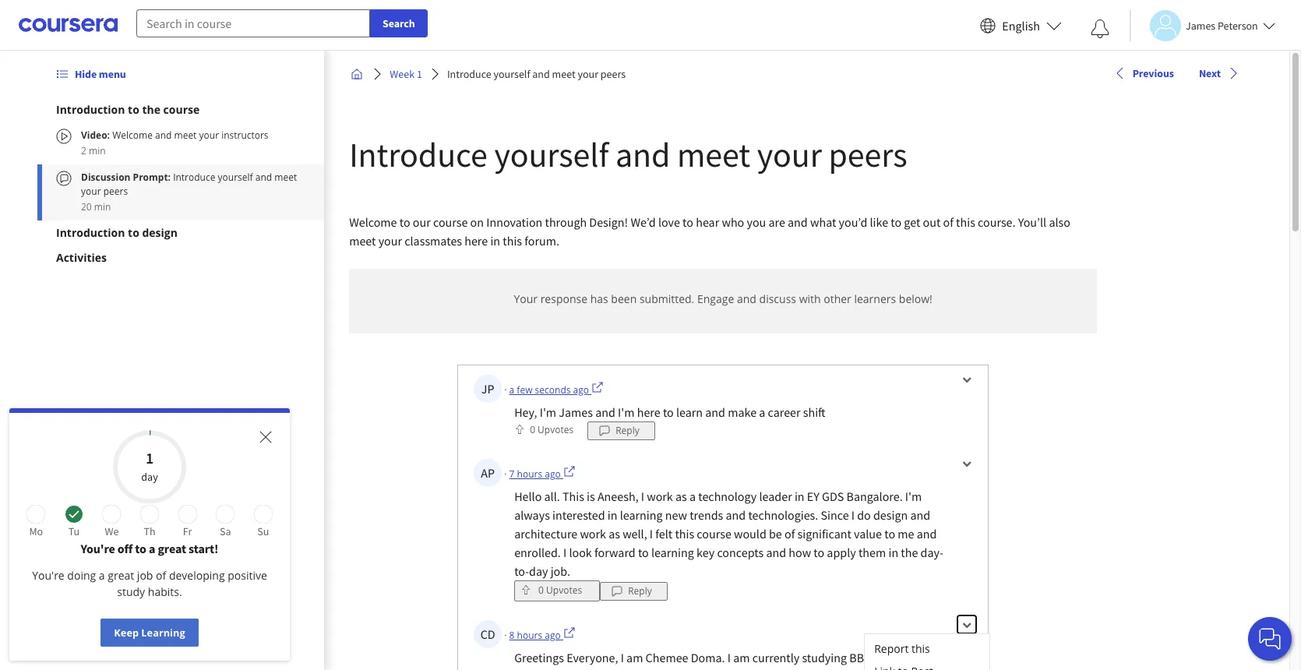 Task type: locate. For each thing, give the bounding box(es) containing it.
3 · from the top
[[504, 629, 507, 642]]

0 horizontal spatial work
[[580, 526, 606, 542]]

you'd
[[839, 214, 868, 230]]

reply down the forward
[[628, 584, 652, 597]]

you're down we
[[81, 541, 115, 556]]

1 · from the top
[[504, 383, 507, 397]]

welcome inside welcome to our course on innovation through design! we'd love to hear who you are and what you'd like to get out of this course. you'll also meet your classmates here in this forum.
[[349, 214, 397, 230]]

hours right 7
[[517, 468, 543, 481]]

habits.
[[148, 584, 182, 599]]

hide menu
[[75, 67, 126, 81]]

· inside ap ·
[[504, 468, 507, 481]]

you're off to a great start!
[[81, 541, 219, 556]]

0 horizontal spatial the
[[142, 102, 161, 117]]

· left the 8
[[504, 629, 507, 642]]

0 right svgupvote icon
[[539, 584, 544, 597]]

1 vertical spatial hours
[[517, 629, 543, 642]]

2 horizontal spatial peers
[[829, 133, 908, 176]]

am up energy
[[733, 650, 750, 666]]

video: welcome and meet your instructors 2 min
[[81, 129, 269, 157]]

0 vertical spatial here
[[465, 233, 488, 249]]

min right 2
[[89, 144, 106, 157]]

0 vertical spatial you're
[[81, 541, 115, 556]]

1 horizontal spatial james
[[1186, 18, 1216, 32]]

2 vertical spatial course
[[697, 526, 732, 542]]

1 horizontal spatial i'm
[[618, 404, 635, 420]]

reply button
[[588, 422, 655, 440], [600, 582, 668, 600]]

reply button down the forward
[[600, 582, 668, 600]]

0 vertical spatial 0 upvotes
[[530, 423, 574, 436]]

ago for cd
[[545, 629, 561, 642]]

0 horizontal spatial you're
[[32, 568, 64, 583]]

a left few
[[509, 383, 515, 397]]

0 upvotes
[[530, 423, 574, 436], [539, 584, 582, 597]]

7 hours ago link
[[509, 465, 576, 481]]

0 horizontal spatial course
[[163, 102, 200, 117]]

0 vertical spatial as
[[676, 489, 687, 504]]

coursera image
[[19, 13, 118, 38]]

introduction to design
[[56, 225, 178, 240]]

am up university
[[627, 650, 643, 666]]

of inside you're doing a great job of developing positive study habits.
[[156, 568, 166, 583]]

also
[[1049, 214, 1071, 230]]

· for ap
[[504, 468, 507, 481]]

a
[[509, 383, 515, 397], [759, 404, 766, 420], [690, 489, 696, 504], [149, 541, 155, 556], [99, 568, 105, 583]]

course inside welcome to our course on innovation through design! we'd love to hear who you are and what you'd like to get out of this course. you'll also meet your classmates here in this forum.
[[433, 214, 468, 230]]

positive
[[228, 568, 267, 583]]

report this menu
[[864, 634, 991, 670]]

this down new
[[675, 526, 695, 542]]

0 vertical spatial welcome
[[112, 129, 153, 142]]

0 horizontal spatial here
[[465, 233, 488, 249]]

2 vertical spatial ago
[[545, 629, 561, 642]]

you're for you're doing a great job of developing positive study habits.
[[32, 568, 64, 583]]

min
[[89, 144, 106, 157], [94, 200, 111, 214]]

you're left doing
[[32, 568, 64, 583]]

learners
[[854, 291, 896, 306]]

1 vertical spatial as
[[609, 526, 620, 542]]

of inside welcome to our course on innovation through design! we'd love to hear who you are and what you'd like to get out of this course. you'll also meet your classmates here in this forum.
[[943, 214, 954, 230]]

1 horizontal spatial design
[[874, 507, 908, 523]]

0 vertical spatial peers
[[601, 67, 626, 81]]

report
[[875, 641, 909, 656]]

1 vertical spatial design
[[874, 507, 908, 523]]

0 upvotes for svgupvote icon
[[539, 584, 582, 597]]

your
[[514, 291, 538, 306]]

search
[[383, 16, 415, 30]]

1 vertical spatial james
[[559, 404, 593, 420]]

forward
[[595, 545, 636, 560]]

this inside report this button
[[912, 641, 930, 656]]

key
[[697, 545, 715, 560]]

new
[[665, 507, 687, 523]]

0 vertical spatial great
[[158, 541, 186, 556]]

course inside dropdown button
[[163, 102, 200, 117]]

welcome down the introduction to the course
[[112, 129, 153, 142]]

james peterson button
[[1130, 10, 1276, 41]]

0 vertical spatial design
[[142, 225, 178, 240]]

apply
[[827, 545, 856, 560]]

upvotes down job.
[[546, 584, 582, 597]]

0 vertical spatial work
[[647, 489, 673, 504]]

great down the fr at the left bottom of page
[[158, 541, 186, 556]]

0 vertical spatial the
[[142, 102, 161, 117]]

i'm inside "hello all. this is aneesh, i work as a technology leader in ey gds bangalore. i'm always interested in learning new trends and technologies. since i do design and architecture work as well, i felt this course would be of significant value to me and enrolled. i look forward to learning key concepts and how to apply them in the day- to-day job."
[[905, 489, 922, 504]]

hide
[[75, 67, 97, 81]]

this
[[956, 214, 976, 230], [503, 233, 522, 249], [675, 526, 695, 542], [912, 641, 930, 656]]

other
[[824, 291, 852, 306]]

reply
[[616, 424, 640, 437], [628, 584, 652, 597]]

1 vertical spatial ·
[[504, 468, 507, 481]]

home image
[[351, 68, 363, 80]]

introduce yourself and meet your peers link
[[441, 60, 632, 88]]

settings menu for chemee doma's post image
[[963, 620, 972, 630]]

i'm up me
[[905, 489, 922, 504]]

2 · from the top
[[504, 468, 507, 481]]

ago up all.
[[545, 468, 561, 481]]

0 horizontal spatial james
[[559, 404, 593, 420]]

design inside "hello all. this is aneesh, i work as a technology leader in ey gds bangalore. i'm always interested in learning new trends and technologies. since i do design and architecture work as well, i felt this course would be of significant value to me and enrolled. i look forward to learning key concepts and how to apply them in the day- to-day job."
[[874, 507, 908, 523]]

0 vertical spatial introduction
[[56, 102, 125, 117]]

0 vertical spatial day
[[141, 470, 158, 484]]

1 vertical spatial here
[[637, 404, 661, 420]]

2 hours from the top
[[517, 629, 543, 642]]

introduce yourself and meet your peers
[[447, 67, 626, 81], [349, 133, 908, 176], [81, 171, 297, 198]]

0 horizontal spatial welcome
[[112, 129, 153, 142]]

design inside dropdown button
[[142, 225, 178, 240]]

you're for you're off to a great start!
[[81, 541, 115, 556]]

0 vertical spatial reply button
[[588, 422, 655, 440]]

1 horizontal spatial course
[[433, 214, 468, 230]]

0 vertical spatial course
[[163, 102, 200, 117]]

1 vertical spatial ago
[[545, 468, 561, 481]]

make
[[728, 404, 757, 420]]

1 vertical spatial 0
[[539, 584, 544, 597]]

0 vertical spatial 1
[[417, 67, 422, 81]]

1 horizontal spatial 0
[[539, 584, 544, 597]]

reply button down hey, i'm james and i'm here to learn and make a career shift
[[588, 422, 655, 440]]

hours right the 8
[[517, 629, 543, 642]]

0 upvotes for svgupvote image on the left bottom of page
[[530, 423, 574, 436]]

svgupvote image
[[521, 584, 532, 595]]

you're inside you're doing a great job of developing positive study habits.
[[32, 568, 64, 583]]

1 vertical spatial great
[[108, 568, 134, 583]]

a up trends
[[690, 489, 696, 504]]

greetings everyone, i am chemee doma. i am currently studying bba (digital marketing) in university of petroleum and energy studies, located in dehradun
[[514, 650, 931, 670]]

0 vertical spatial 0
[[530, 423, 535, 436]]

1 vertical spatial the
[[901, 545, 918, 560]]

as up new
[[676, 489, 687, 504]]

day up th
[[141, 470, 158, 484]]

course inside "hello all. this is aneesh, i work as a technology leader in ey gds bangalore. i'm always interested in learning new trends and technologies. since i do design and architecture work as well, i felt this course would be of significant value to me and enrolled. i look forward to learning key concepts and how to apply them in the day- to-day job."
[[697, 526, 732, 542]]

close image
[[256, 428, 275, 447]]

and
[[532, 67, 550, 81], [155, 129, 172, 142], [616, 133, 670, 176], [255, 171, 272, 184], [788, 214, 808, 230], [737, 291, 757, 306], [596, 404, 616, 420], [706, 404, 726, 420], [726, 507, 746, 523], [911, 507, 931, 523], [917, 526, 937, 542], [766, 545, 786, 560], [710, 669, 730, 670]]

1 vertical spatial min
[[94, 200, 111, 214]]

welcome left our
[[349, 214, 397, 230]]

0 horizontal spatial 1
[[146, 448, 154, 468]]

your inside video: welcome and meet your instructors 2 min
[[199, 129, 219, 142]]

(digital
[[874, 650, 911, 666]]

like
[[870, 214, 889, 230]]

i'm
[[540, 404, 557, 420], [618, 404, 635, 420], [905, 489, 922, 504]]

0 vertical spatial upvotes
[[538, 423, 574, 436]]

english button
[[974, 0, 1068, 51]]

career
[[768, 404, 801, 420]]

1 horizontal spatial you're
[[81, 541, 115, 556]]

0 vertical spatial ·
[[504, 383, 507, 397]]

2 vertical spatial peers
[[103, 185, 128, 198]]

1 horizontal spatial day
[[529, 563, 548, 579]]

introduction up video:
[[56, 102, 125, 117]]

job
[[137, 568, 153, 583]]

as up the forward
[[609, 526, 620, 542]]

located
[[816, 669, 854, 670]]

with
[[799, 291, 821, 306]]

1 horizontal spatial peers
[[601, 67, 626, 81]]

here left learn
[[637, 404, 661, 420]]

0 vertical spatial james
[[1186, 18, 1216, 32]]

1 vertical spatial day
[[529, 563, 548, 579]]

· for jp
[[504, 383, 507, 397]]

1 right week
[[417, 67, 422, 81]]

me
[[898, 526, 915, 542]]

· left 7
[[504, 468, 507, 481]]

2
[[81, 144, 86, 157]]

0 horizontal spatial day
[[141, 470, 158, 484]]

i right aneesh,
[[641, 489, 645, 504]]

1 vertical spatial 1
[[146, 448, 154, 468]]

a right doing
[[99, 568, 105, 583]]

introduction for introduction to design
[[56, 225, 125, 240]]

· inside cd ·
[[504, 629, 507, 642]]

i'm left learn
[[618, 404, 635, 420]]

day down enrolled.
[[529, 563, 548, 579]]

james left peterson
[[1186, 18, 1216, 32]]

meet inside video: welcome and meet your instructors 2 min
[[174, 129, 197, 142]]

min inside video: welcome and meet your instructors 2 min
[[89, 144, 106, 157]]

week 1
[[390, 67, 422, 81]]

well,
[[623, 526, 647, 542]]

of inside the greetings everyone, i am chemee doma. i am currently studying bba (digital marketing) in university of petroleum and energy studies, located in dehradun
[[640, 669, 651, 670]]

0 vertical spatial min
[[89, 144, 106, 157]]

to inside 1 dialog
[[135, 541, 146, 556]]

2 am from the left
[[733, 650, 750, 666]]

·
[[504, 383, 507, 397], [504, 468, 507, 481], [504, 629, 507, 642]]

0 horizontal spatial 0
[[530, 423, 535, 436]]

0 upvotes down job.
[[539, 584, 582, 597]]

our
[[413, 214, 431, 230]]

1 introduction from the top
[[56, 102, 125, 117]]

studying
[[802, 650, 847, 666]]

of right job
[[156, 568, 166, 583]]

classmates
[[405, 233, 462, 249]]

the down me
[[901, 545, 918, 560]]

2 introduction from the top
[[56, 225, 125, 240]]

0 horizontal spatial peers
[[103, 185, 128, 198]]

20 min
[[81, 200, 111, 214]]

0 horizontal spatial design
[[142, 225, 178, 240]]

· inside jp ·
[[504, 383, 507, 397]]

jp ·
[[481, 381, 509, 397]]

felt
[[656, 526, 673, 542]]

0 horizontal spatial great
[[108, 568, 134, 583]]

course
[[163, 102, 200, 117], [433, 214, 468, 230], [697, 526, 732, 542]]

a few seconds ago
[[509, 383, 589, 397]]

james
[[1186, 18, 1216, 32], [559, 404, 593, 420]]

show notifications image
[[1091, 19, 1110, 38]]

2 horizontal spatial i'm
[[905, 489, 922, 504]]

course up classmates
[[433, 214, 468, 230]]

are
[[769, 214, 785, 230]]

i left the look
[[563, 545, 567, 560]]

learn
[[676, 404, 703, 420]]

great inside you're doing a great job of developing positive study habits.
[[108, 568, 134, 583]]

1 vertical spatial you're
[[32, 568, 64, 583]]

introduction down 20
[[56, 225, 125, 240]]

design!
[[589, 214, 628, 230]]

a down th
[[149, 541, 155, 556]]

2 horizontal spatial course
[[697, 526, 732, 542]]

introduce yourself and meet your peers inside introduce yourself and meet your peers link
[[447, 67, 626, 81]]

1 vertical spatial upvotes
[[546, 584, 582, 597]]

here down on
[[465, 233, 488, 249]]

introduction to design button
[[56, 225, 306, 241]]

of down chemee
[[640, 669, 651, 670]]

petroleum
[[653, 669, 708, 670]]

1 vertical spatial 0 upvotes
[[539, 584, 582, 597]]

1 horizontal spatial welcome
[[349, 214, 397, 230]]

mo
[[29, 524, 43, 539]]

you'll
[[1018, 214, 1047, 230]]

design up activities dropdown button
[[142, 225, 178, 240]]

0 for svgupvote icon
[[539, 584, 544, 597]]

architecture
[[514, 526, 578, 542]]

1 hours from the top
[[517, 468, 543, 481]]

2 vertical spatial ·
[[504, 629, 507, 642]]

james down a few seconds ago link
[[559, 404, 593, 420]]

the inside dropdown button
[[142, 102, 161, 117]]

ago right seconds
[[573, 383, 589, 397]]

in down innovation
[[490, 233, 500, 249]]

i'm down a few seconds ago
[[540, 404, 557, 420]]

reply button for i'm
[[588, 422, 655, 440]]

upvotes right svgupvote image on the left bottom of page
[[538, 423, 574, 436]]

1 vertical spatial reply
[[628, 584, 652, 597]]

course up video: welcome and meet your instructors 2 min
[[163, 102, 200, 117]]

this inside "hello all. this is aneesh, i work as a technology leader in ey gds bangalore. i'm always interested in learning new trends and technologies. since i do design and architecture work as well, i felt this course would be of significant value to me and enrolled. i look forward to learning key concepts and how to apply them in the day- to-day job."
[[675, 526, 695, 542]]

of right out
[[943, 214, 954, 230]]

report this
[[875, 641, 930, 656]]

8 hours ago link
[[509, 627, 576, 642]]

1 vertical spatial course
[[433, 214, 468, 230]]

i right doma.
[[728, 650, 731, 666]]

0 for svgupvote image on the left bottom of page
[[530, 423, 535, 436]]

seconds
[[535, 383, 571, 397]]

1 vertical spatial welcome
[[349, 214, 397, 230]]

1 horizontal spatial the
[[901, 545, 918, 560]]

0 horizontal spatial am
[[627, 650, 643, 666]]

work up the look
[[580, 526, 606, 542]]

this right report at the right
[[912, 641, 930, 656]]

1 up th
[[146, 448, 154, 468]]

· right jp
[[504, 383, 507, 397]]

reply down hey, i'm james and i'm here to learn and make a career shift
[[616, 424, 640, 437]]

the up video: welcome and meet your instructors 2 min
[[142, 102, 161, 117]]

1 vertical spatial introduction
[[56, 225, 125, 240]]

0 vertical spatial hours
[[517, 468, 543, 481]]

svgupvote image
[[514, 424, 525, 435]]

min right 20
[[94, 200, 111, 214]]

your response has been submitted. engage and discuss with other learners below!
[[514, 291, 933, 306]]

week
[[390, 67, 415, 81]]

hello
[[514, 489, 542, 504]]

and inside welcome to our course on innovation through design! we'd love to hear who you are and what you'd like to get out of this course. you'll also meet your classmates here in this forum.
[[788, 214, 808, 230]]

great up study
[[108, 568, 134, 583]]

learning up well,
[[620, 507, 663, 523]]

1 horizontal spatial 1
[[417, 67, 422, 81]]

start!
[[189, 541, 219, 556]]

course down trends
[[697, 526, 732, 542]]

introduction for introduction to the course
[[56, 102, 125, 117]]

design up me
[[874, 507, 908, 523]]

be
[[769, 526, 782, 542]]

1 horizontal spatial am
[[733, 650, 750, 666]]

1 vertical spatial reply button
[[600, 582, 668, 600]]

do
[[857, 507, 871, 523]]

ago up greetings on the left bottom of the page
[[545, 629, 561, 642]]

this left course.
[[956, 214, 976, 230]]

0 right svgupvote image on the left bottom of page
[[530, 423, 535, 436]]

learning down felt
[[651, 545, 694, 560]]

1 horizontal spatial great
[[158, 541, 186, 556]]

0 upvotes down hey,
[[530, 423, 574, 436]]

work up new
[[647, 489, 673, 504]]

of right 'be'
[[785, 526, 795, 542]]

welcome inside video: welcome and meet your instructors 2 min
[[112, 129, 153, 142]]

0 vertical spatial reply
[[616, 424, 640, 437]]

1 vertical spatial peers
[[829, 133, 908, 176]]



Task type: describe. For each thing, give the bounding box(es) containing it.
reply for i'm
[[616, 424, 640, 437]]

get
[[904, 214, 921, 230]]

hours for hello
[[517, 468, 543, 481]]

1 dialog
[[9, 408, 290, 661]]

of inside "hello all. this is aneesh, i work as a technology leader in ey gds bangalore. i'm always interested in learning new trends and technologies. since i do design and architecture work as well, i felt this course would be of significant value to me and enrolled. i look forward to learning key concepts and how to apply them in the day- to-day job."
[[785, 526, 795, 542]]

th
[[144, 524, 156, 539]]

7
[[509, 468, 515, 481]]

introduce down video: welcome and meet your instructors 2 min
[[173, 171, 215, 184]]

instructors
[[221, 129, 269, 142]]

day inside 1 dialog
[[141, 470, 158, 484]]

1 horizontal spatial work
[[647, 489, 673, 504]]

out
[[923, 214, 941, 230]]

what
[[810, 214, 837, 230]]

energy
[[733, 669, 769, 670]]

a inside "hello all. this is aneesh, i work as a technology leader in ey gds bangalore. i'm always interested in learning new trends and technologies. since i do design and architecture work as well, i felt this course would be of significant value to me and enrolled. i look forward to learning key concepts and how to apply them in the day- to-day job."
[[690, 489, 696, 504]]

shift
[[803, 404, 826, 420]]

introduce up our
[[349, 133, 488, 176]]

introduction to the course button
[[56, 102, 306, 118]]

technologies.
[[748, 507, 819, 523]]

0 vertical spatial ago
[[573, 383, 589, 397]]

1 day
[[141, 448, 158, 484]]

here inside welcome to our course on innovation through design! we'd love to hear who you are and what you'd like to get out of this course. you'll also meet your classmates here in this forum.
[[465, 233, 488, 249]]

a inside you're doing a great job of developing positive study habits.
[[99, 568, 105, 583]]

settings menu for james peterson's post image
[[963, 375, 972, 384]]

upvotes for svgupvote icon
[[546, 584, 582, 597]]

1 vertical spatial work
[[580, 526, 606, 542]]

you're doing a great job of developing positive study habits.
[[32, 568, 267, 599]]

hours for greetings
[[517, 629, 543, 642]]

Search in course text field
[[136, 9, 370, 37]]

i left do
[[852, 507, 855, 523]]

learning
[[141, 626, 185, 640]]

in inside welcome to our course on innovation through design! we'd love to hear who you are and what you'd like to get out of this course. you'll also meet your classmates here in this forum.
[[490, 233, 500, 249]]

keep learning button
[[101, 619, 198, 647]]

ap ·
[[481, 465, 509, 481]]

leader
[[759, 489, 792, 504]]

reply button for aneesh,
[[600, 582, 668, 600]]

trends
[[690, 507, 723, 523]]

video:
[[81, 129, 110, 142]]

concepts
[[717, 545, 764, 560]]

job.
[[551, 563, 570, 579]]

english
[[1002, 18, 1040, 33]]

greetings
[[514, 650, 564, 666]]

study
[[117, 584, 145, 599]]

we
[[105, 524, 119, 539]]

1 inside 1 day
[[146, 448, 154, 468]]

in left ey
[[795, 489, 805, 504]]

reply for aneesh,
[[628, 584, 652, 597]]

this down innovation
[[503, 233, 522, 249]]

through
[[545, 214, 587, 230]]

· for cd
[[504, 629, 507, 642]]

introduce right the week 1
[[447, 67, 491, 81]]

upvotes for svgupvote image on the left bottom of page
[[538, 423, 574, 436]]

0 horizontal spatial i'm
[[540, 404, 557, 420]]

a few seconds ago link
[[509, 381, 604, 397]]

activities button
[[56, 250, 306, 266]]

how
[[789, 545, 811, 560]]

keep learning
[[114, 626, 185, 640]]

hey, i'm james and i'm here to learn and make a career shift
[[514, 404, 826, 420]]

cd link
[[474, 620, 502, 648]]

discussion
[[81, 171, 131, 184]]

previous button
[[1108, 59, 1181, 87]]

value
[[854, 526, 882, 542]]

in down 'everyone,'
[[573, 669, 583, 670]]

the inside "hello all. this is aneesh, i work as a technology leader in ey gds bangalore. i'm always interested in learning new trends and technologies. since i do design and architecture work as well, i felt this course would be of significant value to me and enrolled. i look forward to learning key concepts and how to apply them in the day- to-day job."
[[901, 545, 918, 560]]

james inside dropdown button
[[1186, 18, 1216, 32]]

we'd
[[631, 214, 656, 230]]

cd ·
[[481, 627, 509, 642]]

course for our
[[433, 214, 468, 230]]

peterson
[[1218, 18, 1258, 32]]

interested
[[553, 507, 605, 523]]

8 hours ago
[[509, 629, 561, 642]]

prompt:
[[133, 171, 171, 184]]

few
[[517, 383, 533, 397]]

keep
[[114, 626, 139, 640]]

always
[[514, 507, 550, 523]]

1 horizontal spatial here
[[637, 404, 661, 420]]

day inside "hello all. this is aneesh, i work as a technology leader in ey gds bangalore. i'm always interested in learning new trends and technologies. since i do design and architecture work as well, i felt this course would be of significant value to me and enrolled. i look forward to learning key concepts and how to apply them in the day- to-day job."
[[529, 563, 548, 579]]

jp
[[481, 381, 494, 397]]

been
[[611, 291, 637, 306]]

you
[[747, 214, 766, 230]]

doing
[[67, 568, 96, 583]]

hello all. this is aneesh, i work as a technology leader in ey gds bangalore. i'm always interested in learning new trends and technologies. since i do design and architecture work as well, i felt this course would be of significant value to me and enrolled. i look forward to learning key concepts and how to apply them in the day- to-day job.
[[514, 489, 944, 579]]

would
[[734, 526, 767, 542]]

james peterson
[[1186, 18, 1258, 32]]

meet inside welcome to our course on innovation through design! we'd love to hear who you are and what you'd like to get out of this course. you'll also meet your classmates here in this forum.
[[349, 233, 376, 249]]

below!
[[899, 291, 933, 306]]

cd
[[481, 627, 495, 642]]

1 vertical spatial learning
[[651, 545, 694, 560]]

hear
[[696, 214, 719, 230]]

fr
[[183, 524, 192, 539]]

1 horizontal spatial as
[[676, 489, 687, 504]]

since
[[821, 507, 849, 523]]

course for the
[[163, 102, 200, 117]]

a right make
[[759, 404, 766, 420]]

sa
[[220, 524, 231, 539]]

currently
[[753, 650, 800, 666]]

and inside the greetings everyone, i am chemee doma. i am currently studying bba (digital marketing) in university of petroleum and energy studies, located in dehradun
[[710, 669, 730, 670]]

1 am from the left
[[627, 650, 643, 666]]

everyone,
[[567, 650, 618, 666]]

ap link
[[474, 459, 502, 487]]

technology
[[698, 489, 757, 504]]

engage
[[697, 291, 734, 306]]

search button
[[370, 9, 428, 37]]

menu
[[99, 67, 126, 81]]

enrolled.
[[514, 545, 561, 560]]

love
[[658, 214, 680, 230]]

ago for ap
[[545, 468, 561, 481]]

is
[[587, 489, 595, 504]]

in down aneesh,
[[608, 507, 618, 523]]

response
[[541, 291, 588, 306]]

0 vertical spatial learning
[[620, 507, 663, 523]]

discuss
[[760, 291, 796, 306]]

0 horizontal spatial as
[[609, 526, 620, 542]]

on
[[470, 214, 484, 230]]

course.
[[978, 214, 1016, 230]]

su
[[257, 524, 269, 539]]

i left felt
[[650, 526, 653, 542]]

and inside video: welcome and meet your instructors 2 min
[[155, 129, 172, 142]]

week 1 link
[[384, 60, 428, 88]]

settings menu for aneesh pulukkul's post image
[[963, 459, 972, 468]]

your inside welcome to our course on innovation through design! we'd love to hear who you are and what you'd like to get out of this course. you'll also meet your classmates here in this forum.
[[379, 233, 402, 249]]

doma.
[[691, 650, 725, 666]]

chat with us image
[[1258, 627, 1283, 652]]

in down bba
[[857, 669, 867, 670]]

who
[[722, 214, 744, 230]]

ap
[[481, 465, 495, 481]]

20
[[81, 200, 92, 214]]

in right them
[[889, 545, 899, 560]]

aneesh,
[[598, 489, 639, 504]]

off
[[118, 541, 133, 556]]

developing
[[169, 568, 225, 583]]

report this button
[[865, 637, 990, 660]]

welcome to our course on innovation through design! we'd love to hear who you are and what you'd like to get out of this course. you'll also meet your classmates here in this forum.
[[349, 214, 1073, 249]]

i up university
[[621, 650, 624, 666]]

submitted.
[[640, 291, 695, 306]]



Task type: vqa. For each thing, say whether or not it's contained in the screenshot.
leftmost the "education"
no



